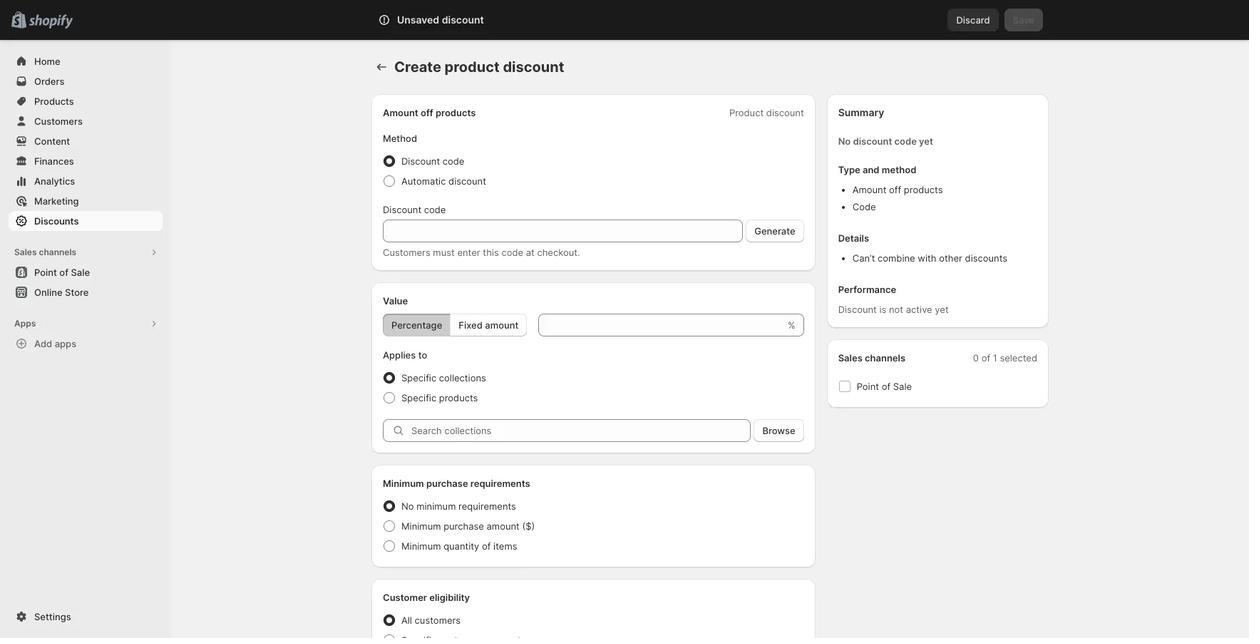 Task type: locate. For each thing, give the bounding box(es) containing it.
active
[[906, 304, 932, 315]]

amount up items
[[487, 520, 520, 532]]

specific down to
[[401, 372, 436, 384]]

all customers
[[401, 615, 461, 626]]

1 vertical spatial requirements
[[459, 501, 516, 512]]

1 horizontal spatial amount
[[853, 184, 887, 195]]

0 vertical spatial products
[[436, 107, 476, 118]]

0 vertical spatial point of sale
[[34, 267, 90, 278]]

discount code down the automatic
[[383, 204, 446, 215]]

to
[[418, 349, 427, 361]]

1 vertical spatial amount
[[487, 520, 520, 532]]

off down method
[[889, 184, 901, 195]]

save
[[1013, 14, 1035, 26]]

point of sale
[[34, 267, 90, 278], [857, 381, 912, 392]]

1 horizontal spatial yet
[[935, 304, 949, 315]]

code down automatic discount in the left top of the page
[[424, 204, 446, 215]]

discount for automatic discount
[[449, 175, 486, 187]]

sales down discount is not active yet
[[838, 352, 863, 364]]

code up automatic discount in the left top of the page
[[443, 155, 464, 167]]

0 horizontal spatial sales
[[14, 247, 37, 257]]

0 vertical spatial minimum
[[383, 478, 424, 489]]

1 vertical spatial sales channels
[[838, 352, 906, 364]]

amount for amount off products
[[383, 107, 418, 118]]

sales
[[14, 247, 37, 257], [838, 352, 863, 364]]

customers
[[415, 615, 461, 626]]

1 vertical spatial products
[[904, 184, 943, 195]]

2 vertical spatial minimum
[[401, 540, 441, 552]]

1 vertical spatial sale
[[893, 381, 912, 392]]

code
[[853, 201, 876, 212]]

0 horizontal spatial point of sale
[[34, 267, 90, 278]]

1 horizontal spatial sales
[[838, 352, 863, 364]]

0 vertical spatial off
[[421, 107, 433, 118]]

customers must enter this code at checkout.
[[383, 247, 580, 258]]

minimum
[[383, 478, 424, 489], [401, 520, 441, 532], [401, 540, 441, 552]]

minimum down minimum
[[401, 520, 441, 532]]

channels down is
[[865, 352, 906, 364]]

amount inside amount off products code
[[853, 184, 887, 195]]

0 vertical spatial discount
[[401, 155, 440, 167]]

minimum for minimum purchase requirements
[[383, 478, 424, 489]]

discount for unsaved discount
[[442, 14, 484, 26]]

discounts
[[34, 215, 79, 227]]

apps button
[[9, 314, 163, 334]]

0 vertical spatial sales
[[14, 247, 37, 257]]

discount code up the automatic
[[401, 155, 464, 167]]

discount down the automatic
[[383, 204, 421, 215]]

0 horizontal spatial amount
[[383, 107, 418, 118]]

other
[[939, 252, 962, 264]]

0 vertical spatial specific
[[401, 372, 436, 384]]

analytics link
[[9, 171, 163, 191]]

off inside amount off products code
[[889, 184, 901, 195]]

1 vertical spatial discount code
[[383, 204, 446, 215]]

generate
[[754, 225, 795, 237]]

off
[[421, 107, 433, 118], [889, 184, 901, 195]]

0 vertical spatial point
[[34, 267, 57, 278]]

purchase up quantity
[[444, 520, 484, 532]]

code
[[895, 135, 917, 147], [443, 155, 464, 167], [424, 204, 446, 215], [502, 247, 523, 258]]

no left minimum
[[401, 501, 414, 512]]

1 vertical spatial off
[[889, 184, 901, 195]]

products for amount off products
[[436, 107, 476, 118]]

1 vertical spatial purchase
[[444, 520, 484, 532]]

0 vertical spatial amount
[[383, 107, 418, 118]]

products
[[436, 107, 476, 118], [904, 184, 943, 195], [439, 392, 478, 404]]

home
[[34, 56, 60, 67]]

requirements up minimum purchase amount ($)
[[459, 501, 516, 512]]

add apps button
[[9, 334, 163, 354]]

products inside amount off products code
[[904, 184, 943, 195]]

2 specific from the top
[[401, 392, 436, 404]]

1 horizontal spatial channels
[[865, 352, 906, 364]]

0 horizontal spatial customers
[[34, 116, 83, 127]]

specific for specific products
[[401, 392, 436, 404]]

minimum purchase requirements
[[383, 478, 530, 489]]

amount up method
[[383, 107, 418, 118]]

1 vertical spatial customers
[[383, 247, 430, 258]]

0 vertical spatial requirements
[[470, 478, 530, 489]]

1 specific from the top
[[401, 372, 436, 384]]

products down product
[[436, 107, 476, 118]]

products down method
[[904, 184, 943, 195]]

point inside point of sale link
[[34, 267, 57, 278]]

amount
[[485, 319, 519, 331], [487, 520, 520, 532]]

1 vertical spatial no
[[401, 501, 414, 512]]

1 horizontal spatial sale
[[893, 381, 912, 392]]

%
[[788, 319, 795, 331]]

analytics
[[34, 175, 75, 187]]

automatic discount
[[401, 175, 486, 187]]

no
[[838, 135, 851, 147], [401, 501, 414, 512]]

0 horizontal spatial sales channels
[[14, 247, 76, 257]]

0 vertical spatial no
[[838, 135, 851, 147]]

yet right active
[[935, 304, 949, 315]]

sales channels down discounts
[[14, 247, 76, 257]]

purchase
[[426, 478, 468, 489], [444, 520, 484, 532]]

discount code
[[401, 155, 464, 167], [383, 204, 446, 215]]

settings
[[34, 611, 71, 622]]

0 horizontal spatial yet
[[919, 135, 933, 147]]

finances link
[[9, 151, 163, 171]]

0 horizontal spatial channels
[[39, 247, 76, 257]]

no up type
[[838, 135, 851, 147]]

1 vertical spatial minimum
[[401, 520, 441, 532]]

sales down discounts
[[14, 247, 37, 257]]

off for amount off products code
[[889, 184, 901, 195]]

off down create
[[421, 107, 433, 118]]

amount for amount off products code
[[853, 184, 887, 195]]

0 horizontal spatial off
[[421, 107, 433, 118]]

0 horizontal spatial no
[[401, 501, 414, 512]]

1 vertical spatial point of sale
[[857, 381, 912, 392]]

1 vertical spatial channels
[[865, 352, 906, 364]]

channels
[[39, 247, 76, 257], [865, 352, 906, 364]]

1 horizontal spatial no
[[838, 135, 851, 147]]

yet up amount off products code
[[919, 135, 933, 147]]

sale inside button
[[71, 267, 90, 278]]

products for amount off products code
[[904, 184, 943, 195]]

0 vertical spatial purchase
[[426, 478, 468, 489]]

fixed amount button
[[450, 314, 527, 337]]

1 vertical spatial yet
[[935, 304, 949, 315]]

requirements up no minimum requirements
[[470, 478, 530, 489]]

specific down specific collections
[[401, 392, 436, 404]]

apps
[[55, 338, 76, 349]]

code up method
[[895, 135, 917, 147]]

purchase for amount
[[444, 520, 484, 532]]

sale
[[71, 267, 90, 278], [893, 381, 912, 392]]

0 vertical spatial amount
[[485, 319, 519, 331]]

0 vertical spatial channels
[[39, 247, 76, 257]]

1 vertical spatial point
[[857, 381, 879, 392]]

no for no discount code yet
[[838, 135, 851, 147]]

customers down products
[[34, 116, 83, 127]]

sales channels down is
[[838, 352, 906, 364]]

customers for customers must enter this code at checkout.
[[383, 247, 430, 258]]

discounts link
[[9, 211, 163, 231]]

shopify image
[[29, 15, 73, 29]]

minimum up minimum
[[383, 478, 424, 489]]

requirements for minimum purchase requirements
[[470, 478, 530, 489]]

must
[[433, 247, 455, 258]]

customers
[[34, 116, 83, 127], [383, 247, 430, 258]]

0 vertical spatial yet
[[919, 135, 933, 147]]

purchase for requirements
[[426, 478, 468, 489]]

1 vertical spatial specific
[[401, 392, 436, 404]]

at
[[526, 247, 535, 258]]

minimum left quantity
[[401, 540, 441, 552]]

1 horizontal spatial sales channels
[[838, 352, 906, 364]]

amount right fixed
[[485, 319, 519, 331]]

this
[[483, 247, 499, 258]]

1 horizontal spatial point
[[857, 381, 879, 392]]

applies
[[383, 349, 416, 361]]

search
[[441, 14, 472, 26]]

marketing link
[[9, 191, 163, 211]]

amount up code
[[853, 184, 887, 195]]

online store
[[34, 287, 89, 298]]

discount down performance
[[838, 304, 877, 315]]

0
[[973, 352, 979, 364]]

enter
[[457, 247, 480, 258]]

products down collections
[[439, 392, 478, 404]]

($)
[[522, 520, 535, 532]]

0 horizontal spatial sale
[[71, 267, 90, 278]]

1 horizontal spatial customers
[[383, 247, 430, 258]]

minimum
[[417, 501, 456, 512]]

purchase up minimum
[[426, 478, 468, 489]]

1 horizontal spatial off
[[889, 184, 901, 195]]

0 horizontal spatial point
[[34, 267, 57, 278]]

discount
[[401, 155, 440, 167], [383, 204, 421, 215], [838, 304, 877, 315]]

minimum for minimum quantity of items
[[401, 540, 441, 552]]

0 vertical spatial sales channels
[[14, 247, 76, 257]]

discount is not active yet
[[838, 304, 949, 315]]

0 vertical spatial customers
[[34, 116, 83, 127]]

discount up the automatic
[[401, 155, 440, 167]]

type and method
[[838, 164, 916, 175]]

not
[[889, 304, 903, 315]]

finances
[[34, 155, 74, 167]]

specific
[[401, 372, 436, 384], [401, 392, 436, 404]]

2 vertical spatial discount
[[838, 304, 877, 315]]

sales channels
[[14, 247, 76, 257], [838, 352, 906, 364]]

yet
[[919, 135, 933, 147], [935, 304, 949, 315]]

1 vertical spatial amount
[[853, 184, 887, 195]]

0 vertical spatial sale
[[71, 267, 90, 278]]

customers left must
[[383, 247, 430, 258]]

fixed
[[459, 319, 483, 331]]

channels down discounts
[[39, 247, 76, 257]]



Task type: describe. For each thing, give the bounding box(es) containing it.
0 vertical spatial discount code
[[401, 155, 464, 167]]

products link
[[9, 91, 163, 111]]

percentage
[[391, 319, 442, 331]]

requirements for no minimum requirements
[[459, 501, 516, 512]]

add apps
[[34, 338, 76, 349]]

generate button
[[746, 220, 804, 242]]

create product discount
[[394, 58, 564, 76]]

orders
[[34, 76, 65, 87]]

specific for specific collections
[[401, 372, 436, 384]]

method
[[383, 133, 417, 144]]

code left at
[[502, 247, 523, 258]]

minimum for minimum purchase amount ($)
[[401, 520, 441, 532]]

online store link
[[9, 282, 163, 302]]

discard button
[[948, 9, 999, 31]]

can't combine with other discounts
[[853, 252, 1008, 264]]

no for no minimum requirements
[[401, 501, 414, 512]]

browse
[[763, 425, 795, 436]]

1
[[993, 352, 997, 364]]

amount off products code
[[853, 184, 943, 212]]

settings link
[[9, 607, 163, 627]]

discount for product discount
[[766, 107, 804, 118]]

off for amount off products
[[421, 107, 433, 118]]

apps
[[14, 318, 36, 329]]

fixed amount
[[459, 319, 519, 331]]

sales channels inside sales channels button
[[14, 247, 76, 257]]

type
[[838, 164, 860, 175]]

online store button
[[0, 282, 171, 302]]

point of sale inside button
[[34, 267, 90, 278]]

create
[[394, 58, 441, 76]]

search button
[[418, 9, 831, 31]]

1 vertical spatial sales
[[838, 352, 863, 364]]

amount inside fixed amount button
[[485, 319, 519, 331]]

items
[[493, 540, 517, 552]]

discount for no discount code yet
[[853, 135, 892, 147]]

percentage button
[[383, 314, 451, 337]]

2 vertical spatial products
[[439, 392, 478, 404]]

sales channels button
[[9, 242, 163, 262]]

save button
[[1004, 9, 1043, 31]]

add
[[34, 338, 52, 349]]

product
[[729, 107, 764, 118]]

summary
[[838, 106, 884, 118]]

details
[[838, 232, 869, 244]]

checkout.
[[537, 247, 580, 258]]

point of sale button
[[0, 262, 171, 282]]

sales inside button
[[14, 247, 37, 257]]

Discount code text field
[[383, 220, 743, 242]]

channels inside button
[[39, 247, 76, 257]]

of inside point of sale link
[[59, 267, 68, 278]]

with
[[918, 252, 937, 264]]

store
[[65, 287, 89, 298]]

customers for customers
[[34, 116, 83, 127]]

method
[[882, 164, 916, 175]]

amount off products
[[383, 107, 476, 118]]

no minimum requirements
[[401, 501, 516, 512]]

unsaved
[[397, 14, 439, 26]]

point of sale link
[[9, 262, 163, 282]]

minimum purchase amount ($)
[[401, 520, 535, 532]]

selected
[[1000, 352, 1037, 364]]

and
[[863, 164, 880, 175]]

minimum quantity of items
[[401, 540, 517, 552]]

is
[[879, 304, 887, 315]]

applies to
[[383, 349, 427, 361]]

can't
[[853, 252, 875, 264]]

unsaved discount
[[397, 14, 484, 26]]

home link
[[9, 51, 163, 71]]

1 vertical spatial discount
[[383, 204, 421, 215]]

eligibility
[[429, 592, 470, 603]]

customer eligibility
[[383, 592, 470, 603]]

all
[[401, 615, 412, 626]]

online
[[34, 287, 62, 298]]

% text field
[[539, 314, 785, 337]]

browse button
[[754, 419, 804, 442]]

discard
[[956, 14, 990, 26]]

product
[[445, 58, 500, 76]]

1 horizontal spatial point of sale
[[857, 381, 912, 392]]

value
[[383, 295, 408, 307]]

quantity
[[444, 540, 479, 552]]

customer
[[383, 592, 427, 603]]

Search collections text field
[[411, 419, 751, 442]]

content
[[34, 135, 70, 147]]

customers link
[[9, 111, 163, 131]]

marketing
[[34, 195, 79, 207]]

products
[[34, 96, 74, 107]]

0 of 1 selected
[[973, 352, 1037, 364]]

performance
[[838, 284, 896, 295]]

orders link
[[9, 71, 163, 91]]

specific products
[[401, 392, 478, 404]]

specific collections
[[401, 372, 486, 384]]

content link
[[9, 131, 163, 151]]

no discount code yet
[[838, 135, 933, 147]]

automatic
[[401, 175, 446, 187]]

collections
[[439, 372, 486, 384]]



Task type: vqa. For each thing, say whether or not it's contained in the screenshot.
"Mark Add Sharing Details As Done" icon
no



